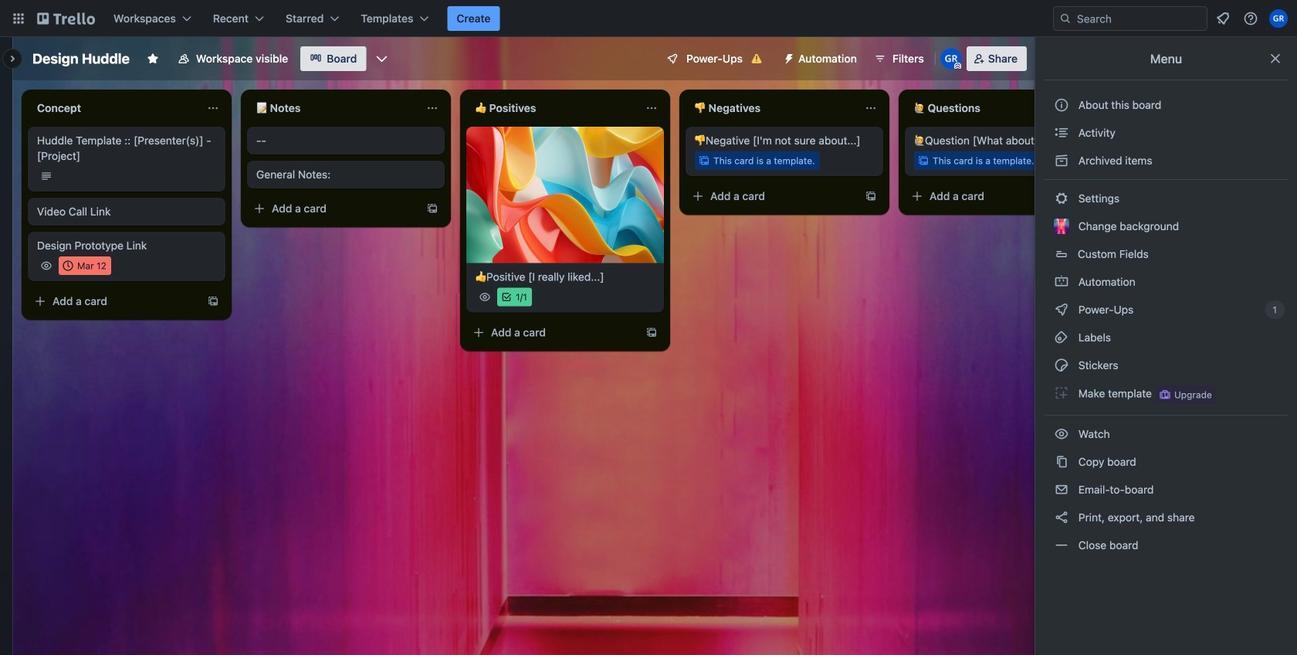 Task type: locate. For each thing, give the bounding box(es) containing it.
greg robinson (gregrobinson96) image
[[1270, 9, 1289, 28], [941, 48, 962, 70]]

1 vertical spatial greg robinson (gregrobinson96) image
[[941, 48, 962, 70]]

create from template… image
[[865, 190, 878, 202], [426, 202, 439, 215]]

1 horizontal spatial greg robinson (gregrobinson96) image
[[1270, 9, 1289, 28]]

sm image
[[777, 46, 799, 68], [1054, 125, 1070, 141], [1054, 153, 1070, 168], [1054, 191, 1070, 206], [1054, 358, 1070, 373], [1054, 426, 1070, 442], [1054, 454, 1070, 470], [1054, 482, 1070, 498], [1054, 538, 1070, 553]]

back to home image
[[37, 6, 95, 31]]

sm image
[[1054, 274, 1070, 290], [1054, 302, 1070, 318], [1054, 330, 1070, 345], [1054, 385, 1070, 401], [1054, 510, 1070, 525]]

1 horizontal spatial create from template… image
[[865, 190, 878, 202]]

None checkbox
[[59, 256, 111, 275]]

2 sm image from the top
[[1054, 302, 1070, 318]]

primary element
[[0, 0, 1298, 37]]

5 sm image from the top
[[1054, 510, 1070, 525]]

0 horizontal spatial greg robinson (gregrobinson96) image
[[941, 48, 962, 70]]

create from template… image
[[207, 295, 219, 307], [646, 327, 658, 339]]

1 horizontal spatial create from template… image
[[646, 327, 658, 339]]

None text field
[[247, 96, 420, 121], [905, 96, 1078, 121], [247, 96, 420, 121], [905, 96, 1078, 121]]

this member is an admin of this board. image
[[955, 63, 962, 70]]

Search field
[[1072, 7, 1207, 30]]

open information menu image
[[1244, 11, 1259, 26]]

None text field
[[28, 96, 201, 121], [467, 96, 640, 121], [686, 96, 859, 121], [28, 96, 201, 121], [467, 96, 640, 121], [686, 96, 859, 121]]

0 vertical spatial create from template… image
[[207, 295, 219, 307]]

3 sm image from the top
[[1054, 330, 1070, 345]]

Board name text field
[[25, 46, 137, 71]]

1 sm image from the top
[[1054, 274, 1070, 290]]



Task type: describe. For each thing, give the bounding box(es) containing it.
1 vertical spatial create from template… image
[[646, 327, 658, 339]]

0 horizontal spatial create from template… image
[[207, 295, 219, 307]]

4 sm image from the top
[[1054, 385, 1070, 401]]

0 horizontal spatial create from template… image
[[426, 202, 439, 215]]

star or unstar board image
[[147, 53, 159, 65]]

0 vertical spatial greg robinson (gregrobinson96) image
[[1270, 9, 1289, 28]]

search image
[[1060, 12, 1072, 25]]

customize views image
[[374, 51, 390, 66]]

0 notifications image
[[1214, 9, 1233, 28]]



Task type: vqa. For each thing, say whether or not it's contained in the screenshot.
SEARCH field
yes



